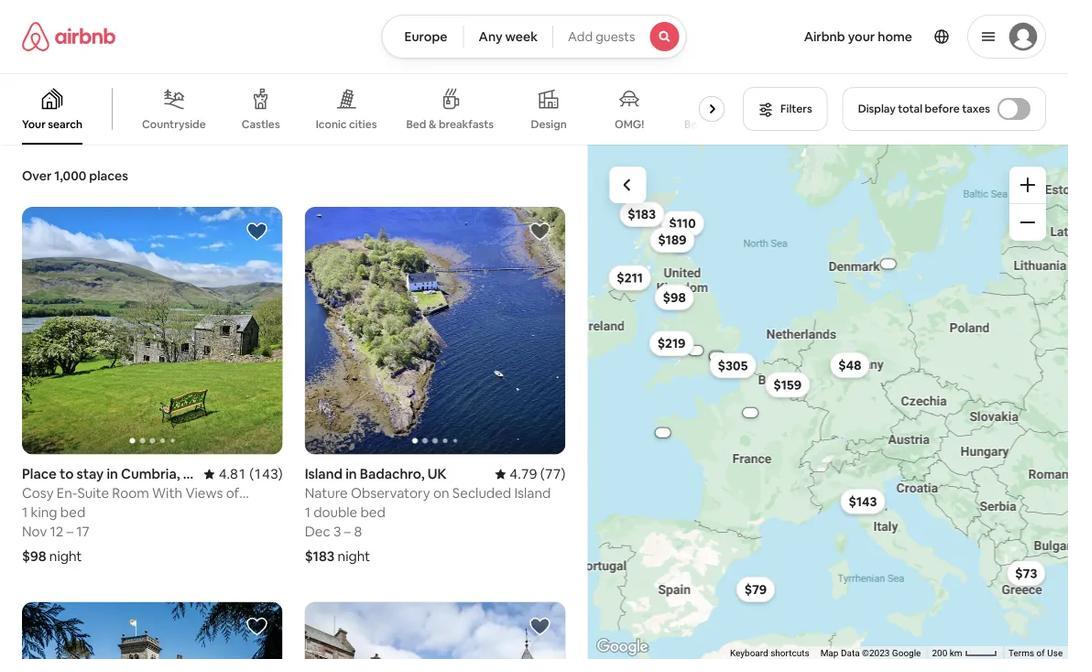 Task type: vqa. For each thing, say whether or not it's contained in the screenshot.
2:00
no



Task type: locate. For each thing, give the bounding box(es) containing it.
4.81
[[219, 465, 246, 483]]

0 vertical spatial $98
[[663, 289, 686, 306]]

$98 down nov
[[22, 548, 46, 566]]

night
[[49, 548, 82, 566], [338, 548, 370, 566]]

2 1 from the left
[[305, 504, 310, 522]]

– left 17
[[66, 523, 73, 541]]

4.79 (77)
[[510, 465, 566, 483]]

bed up 17
[[60, 504, 85, 522]]

add guests button
[[552, 15, 687, 59]]

profile element
[[709, 0, 1046, 73]]

$73 button
[[1007, 561, 1045, 587]]

1 horizontal spatial island
[[514, 485, 551, 502]]

1 inside "1 king bed nov 12 – 17 $98 night"
[[22, 504, 28, 522]]

bed
[[60, 504, 85, 522], [360, 504, 386, 522]]

week
[[505, 28, 538, 45]]

add
[[568, 28, 593, 45]]

bed
[[406, 117, 426, 131]]

$98 up $219
[[663, 289, 686, 306]]

island down the 4.79 out of 5 average rating,  77 reviews image
[[514, 485, 551, 502]]

12
[[50, 523, 63, 541]]

1
[[22, 504, 28, 522], [305, 504, 310, 522]]

island
[[305, 465, 343, 483], [514, 485, 551, 502]]

$189
[[658, 232, 686, 248]]

0 vertical spatial $183
[[627, 206, 656, 223]]

night inside island in badachro, uk nature observatory on secluded island 1 double bed dec 3 – 8 $183 night
[[338, 548, 370, 566]]

0 horizontal spatial 1
[[22, 504, 28, 522]]

1 left king
[[22, 504, 28, 522]]

$48
[[838, 357, 861, 374]]

1 up dec on the bottom of page
[[305, 504, 310, 522]]

$219
[[657, 335, 685, 352]]

2 – from the left
[[344, 523, 351, 541]]

1 1 from the left
[[22, 504, 28, 522]]

None search field
[[382, 15, 687, 59]]

– right 3
[[344, 523, 351, 541]]

zoom in image
[[1021, 178, 1035, 192]]

1 horizontal spatial 1
[[305, 504, 310, 522]]

1 – from the left
[[66, 523, 73, 541]]

countryside
[[142, 117, 206, 131]]

4.79 out of 5 average rating,  77 reviews image
[[495, 465, 566, 483]]

1,000
[[54, 168, 86, 184]]

1 bed from the left
[[60, 504, 85, 522]]

$183
[[627, 206, 656, 223], [305, 548, 335, 566]]

add guests
[[568, 28, 635, 45]]

$305 button
[[709, 353, 756, 379]]

$305
[[718, 358, 748, 374]]

google image
[[592, 636, 653, 660]]

omg!
[[615, 117, 644, 131]]

0 horizontal spatial –
[[66, 523, 73, 541]]

$183 down dec on the bottom of page
[[305, 548, 335, 566]]

google
[[892, 648, 921, 659]]

1 inside island in badachro, uk nature observatory on secluded island 1 double bed dec 3 – 8 $183 night
[[305, 504, 310, 522]]

in
[[345, 465, 357, 483]]

filters button
[[743, 87, 828, 131]]

$110 button
[[661, 211, 704, 236]]

1 night from the left
[[49, 548, 82, 566]]

zoom out image
[[1021, 215, 1035, 230]]

your
[[848, 28, 875, 45]]

places
[[89, 168, 128, 184]]

0 horizontal spatial $183
[[305, 548, 335, 566]]

1 horizontal spatial $183
[[627, 206, 656, 223]]

$79
[[744, 582, 767, 598]]

dec
[[305, 523, 330, 541]]

$143 button
[[840, 489, 885, 515]]

&
[[429, 117, 436, 131]]

$48 button
[[830, 353, 870, 378]]

200 km button
[[926, 647, 1003, 660]]

1 horizontal spatial –
[[344, 523, 351, 541]]

1 horizontal spatial $98
[[663, 289, 686, 306]]

1 horizontal spatial night
[[338, 548, 370, 566]]

$183 up the $189 "button"
[[627, 206, 656, 223]]

terms of use link
[[1008, 648, 1063, 659]]

nov
[[22, 523, 47, 541]]

nature
[[305, 485, 348, 502]]

airbnb your home link
[[793, 17, 923, 56]]

island up nature
[[305, 465, 343, 483]]

0 horizontal spatial $98
[[22, 548, 46, 566]]

over
[[22, 168, 52, 184]]

1 vertical spatial $183
[[305, 548, 335, 566]]

$98
[[663, 289, 686, 306], [22, 548, 46, 566]]

2 night from the left
[[338, 548, 370, 566]]

group
[[0, 73, 742, 145], [22, 207, 283, 455], [305, 207, 566, 455], [22, 602, 283, 660], [305, 602, 566, 660]]

$183 inside $183 $189
[[627, 206, 656, 223]]

breakfasts
[[439, 117, 494, 131]]

observatory
[[351, 485, 430, 502]]

night inside "1 king bed nov 12 – 17 $98 night"
[[49, 548, 82, 566]]

night down the 12
[[49, 548, 82, 566]]

2 bed from the left
[[360, 504, 386, 522]]

©2023
[[862, 648, 890, 659]]

0 horizontal spatial bed
[[60, 504, 85, 522]]

filters
[[781, 102, 812, 116]]

total
[[898, 102, 923, 116]]

0 horizontal spatial island
[[305, 465, 343, 483]]

0 horizontal spatial night
[[49, 548, 82, 566]]

–
[[66, 523, 73, 541], [344, 523, 351, 541]]

1 horizontal spatial bed
[[360, 504, 386, 522]]

bed up 8 on the left bottom of the page
[[360, 504, 386, 522]]

night down 8 on the left bottom of the page
[[338, 548, 370, 566]]

airbnb your home
[[804, 28, 912, 45]]

$143
[[848, 494, 877, 510]]

keyboard
[[730, 648, 768, 659]]

of
[[1036, 648, 1045, 659]]

1 vertical spatial $98
[[22, 548, 46, 566]]

17
[[76, 523, 89, 541]]



Task type: describe. For each thing, give the bounding box(es) containing it.
add to wishlist: castle in ballintuim, uk image
[[529, 616, 551, 638]]

use
[[1047, 648, 1063, 659]]

1 vertical spatial island
[[514, 485, 551, 502]]

double
[[313, 504, 357, 522]]

europe button
[[382, 15, 464, 59]]

add to wishlist: island in badachro, uk image
[[529, 221, 551, 243]]

cities
[[349, 117, 377, 131]]

before
[[925, 102, 960, 116]]

$183 $189
[[627, 206, 686, 248]]

group containing iconic cities
[[0, 73, 742, 145]]

your search
[[22, 117, 82, 131]]

200 km
[[932, 648, 965, 659]]

bed & breakfasts
[[406, 117, 494, 131]]

4.79
[[510, 465, 537, 483]]

castles
[[242, 117, 280, 131]]

data
[[841, 648, 860, 659]]

uk
[[428, 465, 447, 483]]

display total before taxes
[[858, 102, 990, 116]]

3
[[333, 523, 341, 541]]

$219 button
[[649, 331, 694, 356]]

$159 button
[[765, 372, 810, 398]]

design
[[531, 117, 567, 131]]

$189 button
[[650, 227, 695, 253]]

your
[[22, 117, 46, 131]]

$98 inside "1 king bed nov 12 – 17 $98 night"
[[22, 548, 46, 566]]

1 king bed nov 12 – 17 $98 night
[[22, 504, 89, 566]]

secluded
[[452, 485, 511, 502]]

none search field containing europe
[[382, 15, 687, 59]]

iconic
[[316, 117, 347, 131]]

map
[[820, 648, 838, 659]]

200
[[932, 648, 947, 659]]

guests
[[596, 28, 635, 45]]

4.81 out of 5 average rating,  143 reviews image
[[204, 465, 283, 483]]

– inside island in badachro, uk nature observatory on secluded island 1 double bed dec 3 – 8 $183 night
[[344, 523, 351, 541]]

(77)
[[540, 465, 566, 483]]

(143)
[[249, 465, 283, 483]]

over 1,000 places
[[22, 168, 128, 184]]

add to wishlist: place to stay in cumbria, uk image
[[246, 221, 268, 243]]

$211
[[617, 270, 643, 286]]

any
[[479, 28, 503, 45]]

search
[[48, 117, 82, 131]]

km
[[950, 648, 962, 659]]

$98 inside 'button'
[[663, 289, 686, 306]]

google map
showing 26 stays. region
[[587, 145, 1068, 660]]

taxes
[[962, 102, 990, 116]]

keyboard shortcuts button
[[730, 647, 809, 660]]

keyboard shortcuts
[[730, 648, 809, 659]]

home
[[878, 28, 912, 45]]

display
[[858, 102, 896, 116]]

$211 button
[[608, 265, 651, 291]]

$79 $159
[[744, 377, 801, 598]]

$110
[[669, 215, 696, 232]]

airbnb
[[804, 28, 845, 45]]

island in badachro, uk nature observatory on secluded island 1 double bed dec 3 – 8 $183 night
[[305, 465, 551, 566]]

add to wishlist: castle in fife, uk image
[[246, 616, 268, 638]]

$73
[[1015, 566, 1037, 582]]

any week
[[479, 28, 538, 45]]

badachro,
[[360, 465, 425, 483]]

4.81 (143)
[[219, 465, 283, 483]]

any week button
[[463, 15, 553, 59]]

$183 button
[[619, 202, 664, 227]]

$79 button
[[736, 577, 775, 603]]

8
[[354, 523, 362, 541]]

map data ©2023 google
[[820, 648, 921, 659]]

0 vertical spatial island
[[305, 465, 343, 483]]

on
[[433, 485, 449, 502]]

$98 button
[[654, 285, 694, 310]]

king
[[31, 504, 57, 522]]

iconic cities
[[316, 117, 377, 131]]

– inside "1 king bed nov 12 – 17 $98 night"
[[66, 523, 73, 541]]

beachfront
[[684, 117, 742, 131]]

$183 inside island in badachro, uk nature observatory on secluded island 1 double bed dec 3 – 8 $183 night
[[305, 548, 335, 566]]

bed inside island in badachro, uk nature observatory on secluded island 1 double bed dec 3 – 8 $183 night
[[360, 504, 386, 522]]

terms of use
[[1008, 648, 1063, 659]]

bed inside "1 king bed nov 12 – 17 $98 night"
[[60, 504, 85, 522]]

shortcuts
[[770, 648, 809, 659]]

europe
[[405, 28, 447, 45]]

terms
[[1008, 648, 1034, 659]]

display total before taxes button
[[843, 87, 1046, 131]]

$159
[[773, 377, 801, 393]]



